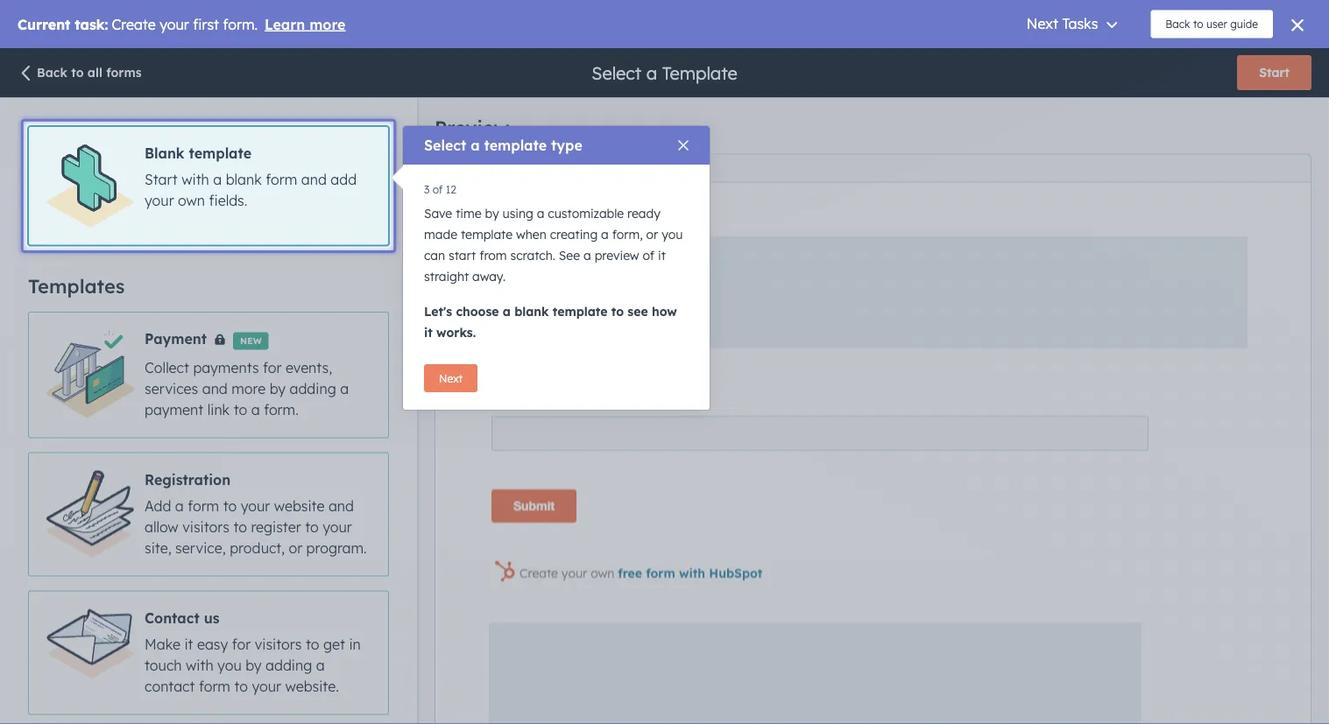 Task type: describe. For each thing, give the bounding box(es) containing it.
select a template type
[[424, 137, 583, 154]]

us
[[204, 610, 220, 627]]

payment
[[145, 330, 207, 348]]

works.
[[436, 325, 476, 340]]

template inside 'let's choose a blank template to see how it works.'
[[553, 304, 608, 319]]

to down registration
[[223, 497, 237, 515]]

registration add a form to your website and allow visitors to register to your site, service, product, or program.
[[145, 471, 367, 557]]

program.
[[306, 539, 367, 557]]

template left type
[[484, 137, 547, 154]]

services
[[145, 380, 198, 397]]

template inside "blank template start with a blank form and add your own fields."
[[189, 145, 252, 162]]

made
[[424, 227, 457, 242]]

with inside contact us make it easy for visitors to get in touch with you by adding a contact form to your website.
[[186, 657, 213, 674]]

3 of 12
[[424, 183, 456, 196]]

adding inside collect payments for events, services and more by adding a payment link to a form.
[[290, 380, 336, 397]]

for inside contact us make it easy for visitors to get in touch with you by adding a contact form to your website.
[[232, 636, 251, 653]]

choose
[[456, 304, 499, 319]]

payment
[[145, 401, 203, 419]]

scratch.
[[510, 248, 555, 263]]

you inside contact us make it easy for visitors to get in touch with you by adding a contact form to your website.
[[217, 657, 242, 674]]

select for select a template
[[592, 62, 641, 84]]

save time by using a customizable ready made template when creating a form, or you can start from scratch. see a preview of it straight away.
[[424, 206, 683, 284]]

contact
[[145, 610, 200, 627]]

add
[[331, 171, 357, 188]]

fields.
[[209, 192, 247, 209]]

back to all forms link
[[18, 64, 142, 83]]

back to all forms
[[37, 65, 142, 80]]

template
[[662, 62, 738, 84]]

your inside contact us make it easy for visitors to get in touch with you by adding a contact form to your website.
[[252, 678, 281, 695]]

form,
[[612, 227, 643, 242]]

time
[[456, 206, 482, 221]]

a inside registration add a form to your website and allow visitors to register to your site, service, product, or program.
[[175, 497, 184, 515]]

your inside "blank template start with a blank form and add your own fields."
[[145, 192, 174, 209]]

all
[[87, 65, 102, 80]]

to inside 'page section' element
[[71, 65, 84, 80]]

get
[[323, 636, 345, 653]]

ready
[[627, 206, 661, 221]]

see
[[559, 248, 580, 263]]

allow
[[145, 518, 178, 536]]

website
[[274, 497, 325, 515]]

blank inside 'let's choose a blank template to see how it works.'
[[514, 304, 549, 319]]

how
[[652, 304, 677, 319]]

select for select a template type
[[424, 137, 466, 154]]

to inside 'let's choose a blank template to see how it works.'
[[611, 304, 624, 319]]

straight
[[424, 269, 469, 284]]

form inside registration add a form to your website and allow visitors to register to your site, service, product, or program.
[[188, 497, 219, 515]]

it inside 'let's choose a blank template to see how it works.'
[[424, 325, 433, 340]]

more
[[232, 380, 266, 397]]

can
[[424, 248, 445, 263]]

it inside save time by using a customizable ready made template when creating a form, or you can start from scratch. see a preview of it straight away.
[[658, 248, 666, 263]]

close image
[[678, 140, 689, 151]]

your up program.
[[323, 518, 352, 536]]

events,
[[286, 359, 332, 376]]

type
[[551, 137, 583, 154]]

for inside collect payments for events, services and more by adding a payment link to a form.
[[263, 359, 282, 376]]

blank
[[145, 145, 184, 162]]

in
[[349, 636, 361, 653]]

contact us make it easy for visitors to get in touch with you by adding a contact form to your website.
[[145, 610, 361, 695]]

form inside "blank template start with a blank form and add your own fields."
[[266, 171, 297, 188]]



Task type: vqa. For each thing, say whether or not it's contained in the screenshot.
Companies dropdown button
no



Task type: locate. For each thing, give the bounding box(es) containing it.
2 vertical spatial form
[[199, 678, 230, 695]]

1 vertical spatial with
[[186, 657, 213, 674]]

1 vertical spatial or
[[289, 539, 302, 557]]

your left website.
[[252, 678, 281, 695]]

and right website
[[328, 497, 354, 515]]

None checkbox
[[28, 453, 389, 577]]

1 horizontal spatial it
[[424, 325, 433, 340]]

creating
[[550, 227, 598, 242]]

1 vertical spatial it
[[424, 325, 433, 340]]

you
[[662, 227, 683, 242], [217, 657, 242, 674]]

1 horizontal spatial you
[[662, 227, 683, 242]]

adding up website.
[[266, 657, 312, 674]]

0 horizontal spatial or
[[289, 539, 302, 557]]

or inside save time by using a customizable ready made template when creating a form, or you can start from scratch. see a preview of it straight away.
[[646, 227, 658, 242]]

with
[[182, 171, 209, 188], [186, 657, 213, 674]]

visitors inside contact us make it easy for visitors to get in touch with you by adding a contact form to your website.
[[255, 636, 302, 653]]

blank inside "blank template start with a blank form and add your own fields."
[[226, 171, 262, 188]]

to left get
[[306, 636, 319, 653]]

1 horizontal spatial for
[[263, 359, 282, 376]]

0 vertical spatial or
[[646, 227, 658, 242]]

to left website.
[[234, 678, 248, 695]]

service,
[[175, 539, 226, 557]]

form inside contact us make it easy for visitors to get in touch with you by adding a contact form to your website.
[[199, 678, 230, 695]]

2 vertical spatial it
[[184, 636, 193, 653]]

select inside 'page section' element
[[592, 62, 641, 84]]

0 vertical spatial it
[[658, 248, 666, 263]]

with up own at top
[[182, 171, 209, 188]]

templates
[[28, 274, 125, 298]]

0 horizontal spatial it
[[184, 636, 193, 653]]

start inside "blank template start with a blank form and add your own fields."
[[145, 171, 178, 188]]

to
[[71, 65, 84, 80], [611, 304, 624, 319], [234, 401, 247, 419], [223, 497, 237, 515], [233, 518, 247, 536], [305, 518, 319, 536], [306, 636, 319, 653], [234, 678, 248, 695]]

let's
[[424, 304, 452, 319]]

blank right choose
[[514, 304, 549, 319]]

preview
[[595, 248, 639, 263]]

your left own at top
[[145, 192, 174, 209]]

a
[[646, 62, 657, 84], [471, 137, 480, 154], [213, 171, 222, 188], [537, 206, 544, 221], [601, 227, 609, 242], [584, 248, 591, 263], [503, 304, 511, 319], [340, 380, 349, 397], [251, 401, 260, 419], [175, 497, 184, 515], [316, 657, 325, 674]]

blank template start with a blank form and add your own fields.
[[145, 145, 357, 209]]

payments
[[193, 359, 259, 376]]

and left add
[[301, 171, 327, 188]]

or
[[646, 227, 658, 242], [289, 539, 302, 557]]

website.
[[285, 678, 339, 695]]

a inside 'let's choose a blank template to see how it works.'
[[503, 304, 511, 319]]

2 horizontal spatial it
[[658, 248, 666, 263]]

and for registration
[[328, 497, 354, 515]]

a inside "blank template start with a blank form and add your own fields."
[[213, 171, 222, 188]]

or down ready
[[646, 227, 658, 242]]

it down the let's
[[424, 325, 433, 340]]

customizable
[[548, 206, 624, 221]]

for up more
[[263, 359, 282, 376]]

template down see
[[553, 304, 608, 319]]

1 vertical spatial form
[[188, 497, 219, 515]]

by
[[485, 206, 499, 221], [270, 380, 286, 397], [246, 657, 262, 674]]

to left see
[[611, 304, 624, 319]]

let's choose a blank template to see how it works.
[[424, 304, 677, 340]]

see
[[628, 304, 648, 319]]

and inside registration add a form to your website and allow visitors to register to your site, service, product, or program.
[[328, 497, 354, 515]]

start button
[[1237, 55, 1312, 90]]

to down website
[[305, 518, 319, 536]]

for
[[263, 359, 282, 376], [232, 636, 251, 653]]

form left add
[[266, 171, 297, 188]]

of inside save time by using a customizable ready made template when creating a form, or you can start from scratch. see a preview of it straight away.
[[643, 248, 655, 263]]

to right 'link'
[[234, 401, 247, 419]]

0 vertical spatial with
[[182, 171, 209, 188]]

and inside "blank template start with a blank form and add your own fields."
[[301, 171, 327, 188]]

with down easy
[[186, 657, 213, 674]]

1 horizontal spatial or
[[646, 227, 658, 242]]

form down easy
[[199, 678, 230, 695]]

page section element
[[0, 48, 1329, 97]]

form down registration
[[188, 497, 219, 515]]

1 vertical spatial select
[[424, 137, 466, 154]]

None checkbox
[[28, 126, 389, 246], [28, 312, 389, 439], [28, 591, 389, 716], [28, 126, 389, 246], [28, 312, 389, 439], [28, 591, 389, 716]]

easy
[[197, 636, 228, 653]]

template
[[484, 137, 547, 154], [189, 145, 252, 162], [461, 227, 513, 242], [553, 304, 608, 319]]

it right preview
[[658, 248, 666, 263]]

and inside collect payments for events, services and more by adding a payment link to a form.
[[202, 380, 228, 397]]

0 vertical spatial for
[[263, 359, 282, 376]]

when
[[516, 227, 547, 242]]

visitors inside registration add a form to your website and allow visitors to register to your site, service, product, or program.
[[182, 518, 229, 536]]

start
[[1259, 65, 1290, 80], [145, 171, 178, 188]]

1 vertical spatial for
[[232, 636, 251, 653]]

visitors
[[182, 518, 229, 536], [255, 636, 302, 653]]

link
[[207, 401, 230, 419]]

2 horizontal spatial and
[[328, 497, 354, 515]]

adding down events,
[[290, 380, 336, 397]]

form
[[266, 171, 297, 188], [188, 497, 219, 515], [199, 678, 230, 695]]

template inside save time by using a customizable ready made template when creating a form, or you can start from scratch. see a preview of it straight away.
[[461, 227, 513, 242]]

1 vertical spatial visitors
[[255, 636, 302, 653]]

site,
[[145, 539, 171, 557]]

you inside save time by using a customizable ready made template when creating a form, or you can start from scratch. see a preview of it straight away.
[[662, 227, 683, 242]]

register
[[251, 518, 301, 536]]

0 horizontal spatial and
[[202, 380, 228, 397]]

you down easy
[[217, 657, 242, 674]]

make
[[145, 636, 180, 653]]

3
[[424, 183, 430, 196]]

0 horizontal spatial you
[[217, 657, 242, 674]]

or down register
[[289, 539, 302, 557]]

2 vertical spatial and
[[328, 497, 354, 515]]

0 vertical spatial select
[[592, 62, 641, 84]]

it
[[658, 248, 666, 263], [424, 325, 433, 340], [184, 636, 193, 653]]

with inside "blank template start with a blank form and add your own fields."
[[182, 171, 209, 188]]

1 vertical spatial adding
[[266, 657, 312, 674]]

by inside collect payments for events, services and more by adding a payment link to a form.
[[270, 380, 286, 397]]

1 horizontal spatial select
[[592, 62, 641, 84]]

you right form,
[[662, 227, 683, 242]]

1 vertical spatial of
[[643, 248, 655, 263]]

0 vertical spatial blank
[[226, 171, 262, 188]]

select left 'template'
[[592, 62, 641, 84]]

preview
[[435, 116, 509, 140]]

by inside save time by using a customizable ready made template when creating a form, or you can start from scratch. see a preview of it straight away.
[[485, 206, 499, 221]]

1 horizontal spatial by
[[270, 380, 286, 397]]

of
[[433, 183, 443, 196], [643, 248, 655, 263]]

adding
[[290, 380, 336, 397], [266, 657, 312, 674]]

start inside button
[[1259, 65, 1290, 80]]

touch
[[145, 657, 182, 674]]

product,
[[230, 539, 285, 557]]

back
[[37, 65, 67, 80]]

adding inside contact us make it easy for visitors to get in touch with you by adding a contact form to your website.
[[266, 657, 312, 674]]

0 horizontal spatial by
[[246, 657, 262, 674]]

contact
[[145, 678, 195, 695]]

1 vertical spatial by
[[270, 380, 286, 397]]

blank
[[226, 171, 262, 188], [514, 304, 549, 319]]

1 vertical spatial start
[[145, 171, 178, 188]]

template up from
[[461, 227, 513, 242]]

2 horizontal spatial by
[[485, 206, 499, 221]]

from
[[479, 248, 507, 263]]

0 vertical spatial visitors
[[182, 518, 229, 536]]

1 horizontal spatial visitors
[[255, 636, 302, 653]]

a inside contact us make it easy for visitors to get in touch with you by adding a contact form to your website.
[[316, 657, 325, 674]]

1 vertical spatial blank
[[514, 304, 549, 319]]

none checkbox containing registration
[[28, 453, 389, 577]]

to inside collect payments for events, services and more by adding a payment link to a form.
[[234, 401, 247, 419]]

select up 3 of 12 at top
[[424, 137, 466, 154]]

save
[[424, 206, 452, 221]]

0 vertical spatial you
[[662, 227, 683, 242]]

collect
[[145, 359, 189, 376]]

add
[[145, 497, 171, 515]]

template up fields.
[[189, 145, 252, 162]]

0 horizontal spatial blank
[[226, 171, 262, 188]]

0 horizontal spatial of
[[433, 183, 443, 196]]

visitors up service,
[[182, 518, 229, 536]]

0 horizontal spatial visitors
[[182, 518, 229, 536]]

own
[[178, 192, 205, 209]]

0 vertical spatial and
[[301, 171, 327, 188]]

2 vertical spatial by
[[246, 657, 262, 674]]

and for blank template
[[301, 171, 327, 188]]

and
[[301, 171, 327, 188], [202, 380, 228, 397], [328, 497, 354, 515]]

of right 3
[[433, 183, 443, 196]]

1 horizontal spatial and
[[301, 171, 327, 188]]

to up product, at the bottom left of the page
[[233, 518, 247, 536]]

blank up fields.
[[226, 171, 262, 188]]

start
[[449, 248, 476, 263]]

and up 'link'
[[202, 380, 228, 397]]

for right easy
[[232, 636, 251, 653]]

using
[[502, 206, 533, 221]]

collect payments for events, services and more by adding a payment link to a form.
[[145, 359, 349, 419]]

to left all
[[71, 65, 84, 80]]

1 horizontal spatial start
[[1259, 65, 1290, 80]]

select a template
[[592, 62, 738, 84]]

your
[[145, 192, 174, 209], [241, 497, 270, 515], [323, 518, 352, 536], [252, 678, 281, 695]]

select
[[592, 62, 641, 84], [424, 137, 466, 154]]

it inside contact us make it easy for visitors to get in touch with you by adding a contact form to your website.
[[184, 636, 193, 653]]

1 horizontal spatial blank
[[514, 304, 549, 319]]

away.
[[472, 269, 506, 284]]

1 vertical spatial you
[[217, 657, 242, 674]]

it left easy
[[184, 636, 193, 653]]

12
[[446, 183, 456, 196]]

0 vertical spatial adding
[[290, 380, 336, 397]]

of down form,
[[643, 248, 655, 263]]

0 horizontal spatial start
[[145, 171, 178, 188]]

registration
[[145, 471, 231, 489]]

new
[[240, 336, 262, 347]]

0 vertical spatial form
[[266, 171, 297, 188]]

or inside registration add a form to your website and allow visitors to register to your site, service, product, or program.
[[289, 539, 302, 557]]

1 horizontal spatial of
[[643, 248, 655, 263]]

0 vertical spatial start
[[1259, 65, 1290, 80]]

forms
[[106, 65, 142, 80]]

by inside contact us make it easy for visitors to get in touch with you by adding a contact form to your website.
[[246, 657, 262, 674]]

1 vertical spatial and
[[202, 380, 228, 397]]

0 vertical spatial by
[[485, 206, 499, 221]]

visitors up website.
[[255, 636, 302, 653]]

0 vertical spatial of
[[433, 183, 443, 196]]

0 horizontal spatial for
[[232, 636, 251, 653]]

your up register
[[241, 497, 270, 515]]

next
[[439, 372, 463, 385]]

next button
[[424, 364, 478, 393]]

form.
[[264, 401, 299, 419]]

0 horizontal spatial select
[[424, 137, 466, 154]]



